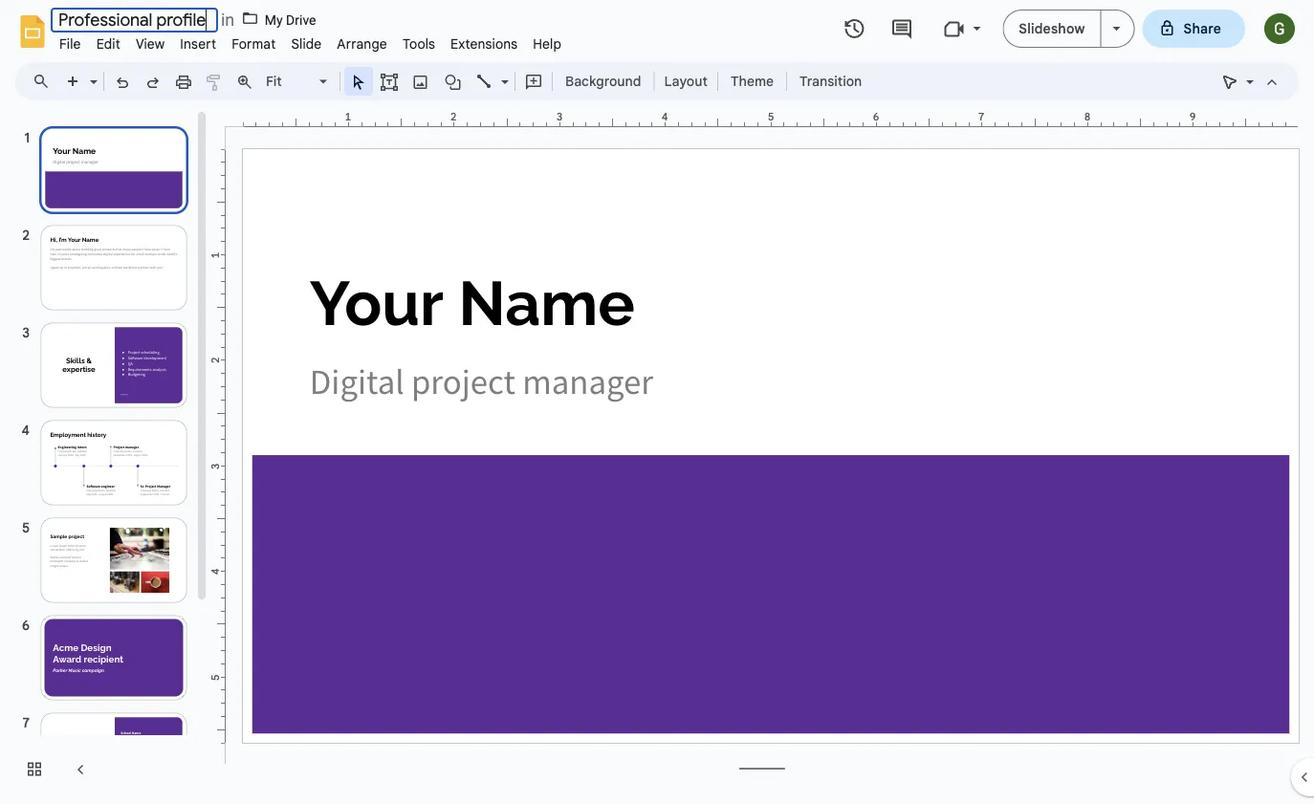 Task type: locate. For each thing, give the bounding box(es) containing it.
transition
[[800, 73, 862, 89]]

navigation
[[0, 108, 210, 804]]

Zoom field
[[260, 68, 336, 96]]

extensions
[[451, 35, 518, 52]]

menu bar containing file
[[52, 25, 569, 56]]

share button
[[1142, 10, 1245, 48]]

slide
[[291, 35, 322, 52]]

Rename text field
[[51, 8, 218, 33]]

view menu item
[[128, 33, 172, 55]]

help
[[533, 35, 562, 52]]

arrange menu item
[[329, 33, 395, 55]]

my
[[265, 12, 283, 28]]

edit
[[96, 35, 120, 52]]

drive
[[286, 12, 316, 28]]

mode and view toolbar
[[1215, 62, 1287, 100]]

menu bar
[[52, 25, 569, 56]]

file
[[59, 35, 81, 52]]

navigation inside in application
[[0, 108, 210, 804]]

shape image
[[442, 68, 464, 95]]

extensions menu item
[[443, 33, 525, 55]]

file menu item
[[52, 33, 89, 55]]

slide menu item
[[283, 33, 329, 55]]

slideshow button
[[1003, 10, 1101, 48]]

insert menu item
[[172, 33, 224, 55]]

main toolbar
[[56, 67, 871, 96]]

insert image image
[[410, 68, 432, 95]]

menu bar banner
[[0, 0, 1314, 804]]



Task type: vqa. For each thing, say whether or not it's contained in the screenshot.
'Navigation'
yes



Task type: describe. For each thing, give the bounding box(es) containing it.
layout button
[[658, 67, 713, 96]]

arrange
[[337, 35, 387, 52]]

in
[[221, 10, 239, 30]]

edit menu item
[[89, 33, 128, 55]]

layout
[[664, 73, 708, 89]]

help menu item
[[525, 33, 569, 55]]

tools
[[403, 35, 435, 52]]

Menus field
[[24, 68, 66, 95]]

new slide with layout image
[[85, 69, 98, 76]]

tools menu item
[[395, 33, 443, 55]]

share
[[1184, 20, 1221, 37]]

presentation options image
[[1113, 27, 1120, 31]]

located in my drive google drive folder element
[[217, 8, 320, 31]]

slideshow
[[1019, 20, 1085, 37]]

transition button
[[791, 67, 870, 96]]

view
[[136, 35, 165, 52]]

background button
[[557, 67, 650, 96]]

format menu item
[[224, 33, 283, 55]]

theme
[[731, 73, 774, 89]]

theme button
[[722, 67, 782, 96]]

insert
[[180, 35, 216, 52]]

my drive
[[265, 12, 316, 28]]

format
[[232, 35, 276, 52]]

in application
[[0, 0, 1314, 804]]

background
[[565, 73, 641, 89]]

Zoom text field
[[263, 68, 317, 95]]

menu bar inside menu bar banner
[[52, 25, 569, 56]]



